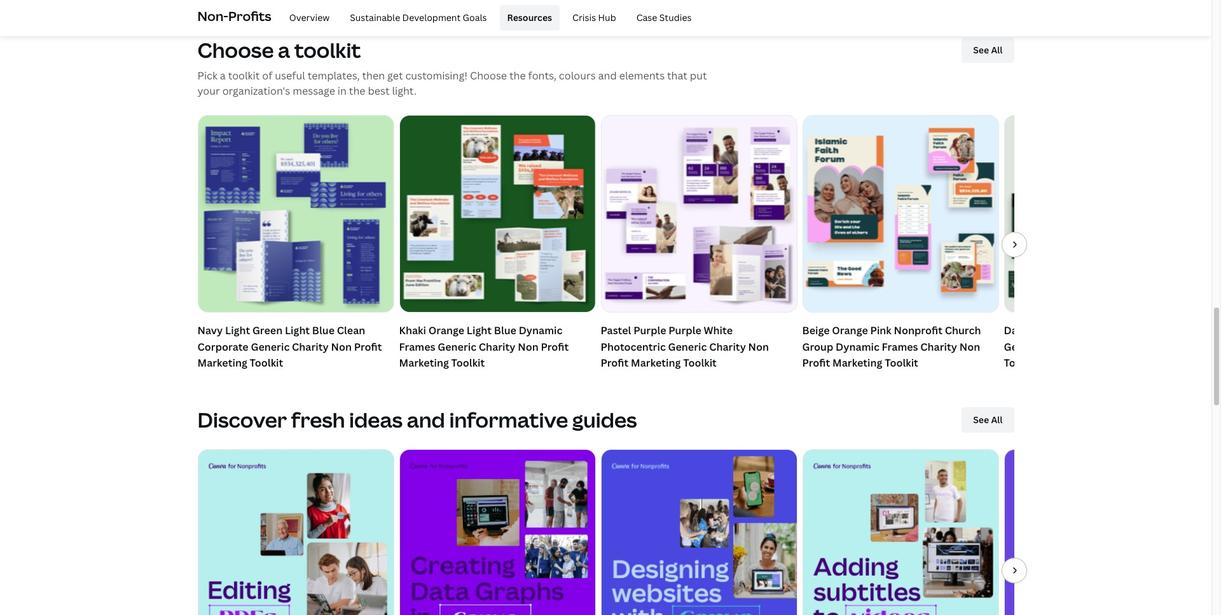 Task type: describe. For each thing, give the bounding box(es) containing it.
informative
[[449, 406, 568, 434]]

dynamic inside khaki orange light blue dynamic frames generic charity non profit marketing toolkit
[[519, 324, 562, 338]]

marketing inside khaki orange light blue dynamic frames generic charity non profit marketing toolkit
[[399, 356, 449, 370]]

charity inside dark green white classy minimalist generic charity non profit marketing toolkit
[[1045, 340, 1082, 354]]

toolkit inside navy light green light blue clean corporate generic charity non profit marketing toolkit
[[250, 356, 283, 370]]

best
[[368, 84, 390, 98]]

generic inside pastel purple purple white photocentric generic charity non profit marketing toolkit
[[668, 340, 707, 354]]

2 light from the left
[[285, 324, 310, 338]]

marketing inside beige orange pink nonprofit church group dynamic frames charity non profit marketing toolkit
[[833, 356, 882, 370]]

put
[[690, 69, 707, 83]]

in
[[338, 84, 347, 98]]

marketing inside navy light green light blue clean corporate generic charity non profit marketing toolkit
[[197, 356, 247, 370]]

charity inside pastel purple purple white photocentric generic charity non profit marketing toolkit
[[709, 340, 746, 354]]

toolkit inside beige orange pink nonprofit church group dynamic frames charity non profit marketing toolkit
[[885, 356, 918, 370]]

pastel
[[601, 324, 631, 338]]

non inside khaki orange light blue dynamic frames generic charity non profit marketing toolkit
[[518, 340, 539, 354]]

green inside dark green white classy minimalist generic charity non profit marketing toolkit
[[1030, 324, 1060, 338]]

clean
[[337, 324, 365, 338]]

fresh
[[291, 406, 345, 434]]

navy light green light blue clean corporate generic charity non profit marketing toolkit
[[197, 324, 382, 370]]

light inside khaki orange light blue dynamic frames generic charity non profit marketing toolkit
[[467, 324, 492, 338]]

generic inside dark green white classy minimalist generic charity non profit marketing toolkit
[[1004, 340, 1043, 354]]

pastel purple purple white photocentric generic charity non profit marketing toolkit
[[601, 324, 769, 370]]

church
[[945, 324, 981, 338]]

toolkit inside pastel purple purple white photocentric generic charity non profit marketing toolkit
[[683, 356, 717, 370]]

beige orange pink nonprofit church group dynamic frames charity non profit marketing toolkit link
[[802, 115, 999, 374]]

pastel purple purple white photocentric generic charity non profit marketing toolkit link
[[601, 115, 797, 374]]

hub
[[598, 11, 616, 23]]

minimalist
[[1128, 324, 1179, 338]]

ideas
[[349, 406, 403, 434]]

orange for dynamic
[[832, 324, 868, 338]]

1 light from the left
[[225, 324, 250, 338]]

1 vertical spatial the
[[349, 84, 365, 98]]

navy light green light blue clean corporate generic charity non profit marketing toolkit link
[[197, 115, 394, 374]]

organization's
[[222, 84, 290, 98]]

2 purple from the left
[[669, 324, 701, 338]]

charity inside beige orange pink nonprofit church group dynamic frames charity non profit marketing toolkit
[[920, 340, 957, 354]]

profit inside beige orange pink nonprofit church group dynamic frames charity non profit marketing toolkit
[[802, 356, 830, 370]]

then
[[362, 69, 385, 83]]

corporate
[[197, 340, 248, 354]]

fonts,
[[528, 69, 556, 83]]

blue inside navy light green light blue clean corporate generic charity non profit marketing toolkit
[[312, 324, 335, 338]]

discover fresh ideas and informative guides
[[197, 406, 637, 434]]

crisis
[[572, 11, 596, 23]]

beige orange pink nonprofit church group dynamic frames charity non profit marketing toolkit
[[802, 324, 981, 370]]

sustainable development goals
[[350, 11, 487, 23]]

discover
[[197, 406, 287, 434]]

white inside dark green white classy minimalist generic charity non profit marketing toolkit
[[1062, 324, 1091, 338]]

profit inside pastel purple purple white photocentric generic charity non profit marketing toolkit
[[601, 356, 629, 370]]

resources link
[[500, 5, 560, 31]]

generic inside navy light green light blue clean corporate generic charity non profit marketing toolkit
[[251, 340, 290, 354]]

orange for generic
[[428, 324, 464, 338]]

profit inside dark green white classy minimalist generic charity non profit marketing toolkit
[[1107, 340, 1135, 354]]

1 horizontal spatial choose
[[470, 69, 507, 83]]

crisis hub
[[572, 11, 616, 23]]

non-
[[197, 8, 228, 25]]

navy
[[197, 324, 223, 338]]

nonprofit
[[894, 324, 942, 338]]

message
[[293, 84, 335, 98]]

non-profits
[[197, 8, 271, 25]]

resources
[[507, 11, 552, 23]]



Task type: vqa. For each thing, say whether or not it's contained in the screenshot.
the to the bottom
yes



Task type: locate. For each thing, give the bounding box(es) containing it.
0 horizontal spatial a
[[220, 69, 226, 83]]

orange
[[428, 324, 464, 338], [832, 324, 868, 338]]

and right colours
[[598, 69, 617, 83]]

green right dark
[[1030, 324, 1060, 338]]

0 horizontal spatial light
[[225, 324, 250, 338]]

5 non from the left
[[1084, 340, 1105, 354]]

non inside navy light green light blue clean corporate generic charity non profit marketing toolkit
[[331, 340, 352, 354]]

1 toolkit from the left
[[250, 356, 283, 370]]

get
[[387, 69, 403, 83]]

marketing down pink
[[833, 356, 882, 370]]

toolkit up templates,
[[294, 36, 361, 64]]

marketing
[[1137, 340, 1187, 354], [197, 356, 247, 370], [399, 356, 449, 370], [631, 356, 681, 370], [833, 356, 882, 370]]

1 vertical spatial choose
[[470, 69, 507, 83]]

1 white from the left
[[704, 324, 733, 338]]

choose right customising!
[[470, 69, 507, 83]]

a up useful
[[278, 36, 290, 64]]

frames inside khaki orange light blue dynamic frames generic charity non profit marketing toolkit
[[399, 340, 435, 354]]

choose
[[197, 36, 274, 64], [470, 69, 507, 83]]

1 non from the left
[[331, 340, 352, 354]]

light
[[225, 324, 250, 338], [285, 324, 310, 338], [467, 324, 492, 338]]

toolkit inside dark green white classy minimalist generic charity non profit marketing toolkit
[[1004, 356, 1037, 370]]

0 horizontal spatial choose
[[197, 36, 274, 64]]

3 toolkit from the left
[[683, 356, 717, 370]]

default 1 image
[[400, 450, 595, 616]]

non inside dark green white classy minimalist generic charity non profit marketing toolkit
[[1084, 340, 1105, 354]]

khaki
[[399, 324, 426, 338]]

sustainable development goals link
[[342, 5, 495, 31]]

0 horizontal spatial and
[[407, 406, 445, 434]]

and inside choose a toolkit pick a toolkit of useful templates, then get customising! choose the fonts, colours and elements that put your organization's message in the best light.
[[598, 69, 617, 83]]

overview
[[289, 11, 330, 23]]

case studies link
[[629, 5, 699, 31]]

2 orange from the left
[[832, 324, 868, 338]]

4 non from the left
[[960, 340, 980, 354]]

generic
[[251, 340, 290, 354], [438, 340, 476, 354], [668, 340, 707, 354], [1004, 340, 1043, 354]]

green right navy
[[252, 324, 283, 338]]

5 toolkit from the left
[[1004, 356, 1037, 370]]

non
[[331, 340, 352, 354], [518, 340, 539, 354], [748, 340, 769, 354], [960, 340, 980, 354], [1084, 340, 1105, 354]]

menu bar containing overview
[[276, 5, 699, 31]]

default 2 image
[[803, 450, 998, 616]]

crisis hub link
[[565, 5, 624, 31]]

colours
[[559, 69, 596, 83]]

beige
[[802, 324, 830, 338]]

0 vertical spatial and
[[598, 69, 617, 83]]

frames down nonprofit
[[882, 340, 918, 354]]

templates,
[[308, 69, 360, 83]]

customising!
[[405, 69, 467, 83]]

1 vertical spatial and
[[407, 406, 445, 434]]

1 vertical spatial toolkit
[[228, 69, 260, 83]]

dark green white classy minimalist generic charity non profit marketing toolkit link
[[1004, 115, 1200, 374]]

marketing down photocentric
[[631, 356, 681, 370]]

0 horizontal spatial toolkit
[[228, 69, 260, 83]]

1 vertical spatial a
[[220, 69, 226, 83]]

dynamic
[[519, 324, 562, 338], [836, 340, 879, 354]]

toolkit inside khaki orange light blue dynamic frames generic charity non profit marketing toolkit
[[451, 356, 485, 370]]

0 horizontal spatial purple
[[634, 324, 666, 338]]

default image
[[198, 450, 393, 616]]

charity inside khaki orange light blue dynamic frames generic charity non profit marketing toolkit
[[479, 340, 515, 354]]

overview link
[[282, 5, 337, 31]]

blue
[[312, 324, 335, 338], [494, 324, 516, 338]]

white
[[704, 324, 733, 338], [1062, 324, 1091, 338]]

case
[[636, 11, 657, 23]]

3 charity from the left
[[709, 340, 746, 354]]

0 vertical spatial dynamic
[[519, 324, 562, 338]]

0 vertical spatial the
[[509, 69, 526, 83]]

1 vertical spatial dynamic
[[836, 340, 879, 354]]

guides
[[572, 406, 637, 434]]

and right ideas
[[407, 406, 445, 434]]

white inside pastel purple purple white photocentric generic charity non profit marketing toolkit
[[704, 324, 733, 338]]

2 toolkit from the left
[[451, 356, 485, 370]]

purple
[[634, 324, 666, 338], [669, 324, 701, 338]]

toolkit up organization's
[[228, 69, 260, 83]]

0 horizontal spatial dynamic
[[519, 324, 562, 338]]

1 horizontal spatial white
[[1062, 324, 1091, 338]]

dark green white classy minimalist generic charity non profit marketing toolkit
[[1004, 324, 1187, 370]]

that
[[667, 69, 687, 83]]

1 generic from the left
[[251, 340, 290, 354]]

generic inside khaki orange light blue dynamic frames generic charity non profit marketing toolkit
[[438, 340, 476, 354]]

toolkit
[[250, 356, 283, 370], [451, 356, 485, 370], [683, 356, 717, 370], [885, 356, 918, 370], [1004, 356, 1037, 370]]

profit
[[354, 340, 382, 354], [541, 340, 569, 354], [1107, 340, 1135, 354], [601, 356, 629, 370], [802, 356, 830, 370]]

0 horizontal spatial white
[[704, 324, 733, 338]]

1 charity from the left
[[292, 340, 329, 354]]

1 frames from the left
[[399, 340, 435, 354]]

4 generic from the left
[[1004, 340, 1043, 354]]

light.
[[392, 84, 417, 98]]

goals
[[463, 11, 487, 23]]

1 horizontal spatial frames
[[882, 340, 918, 354]]

sustainable
[[350, 11, 400, 23]]

photocentric
[[601, 340, 666, 354]]

frames inside beige orange pink nonprofit church group dynamic frames charity non profit marketing toolkit
[[882, 340, 918, 354]]

1 green from the left
[[252, 324, 283, 338]]

group
[[802, 340, 833, 354]]

charity inside navy light green light blue clean corporate generic charity non profit marketing toolkit
[[292, 340, 329, 354]]

4 toolkit from the left
[[885, 356, 918, 370]]

2 blue from the left
[[494, 324, 516, 338]]

0 horizontal spatial blue
[[312, 324, 335, 338]]

1 horizontal spatial and
[[598, 69, 617, 83]]

marketing inside dark green white classy minimalist generic charity non profit marketing toolkit
[[1137, 340, 1187, 354]]

4 charity from the left
[[920, 340, 957, 354]]

non inside beige orange pink nonprofit church group dynamic frames charity non profit marketing toolkit
[[960, 340, 980, 354]]

orange left pink
[[832, 324, 868, 338]]

2 green from the left
[[1030, 324, 1060, 338]]

2 non from the left
[[518, 340, 539, 354]]

profit inside khaki orange light blue dynamic frames generic charity non profit marketing toolkit
[[541, 340, 569, 354]]

pink
[[870, 324, 892, 338]]

development
[[402, 11, 461, 23]]

marketing down minimalist
[[1137, 340, 1187, 354]]

1 horizontal spatial blue
[[494, 324, 516, 338]]

1 horizontal spatial a
[[278, 36, 290, 64]]

khaki orange light blue dynamic frames generic charity non profit marketing toolkit
[[399, 324, 569, 370]]

marketing inside pastel purple purple white photocentric generic charity non profit marketing toolkit
[[631, 356, 681, 370]]

orange inside beige orange pink nonprofit church group dynamic frames charity non profit marketing toolkit
[[832, 324, 868, 338]]

profits
[[228, 8, 271, 25]]

of
[[262, 69, 272, 83]]

default copy image
[[601, 450, 797, 616]]

3 light from the left
[[467, 324, 492, 338]]

choose down non-profits
[[197, 36, 274, 64]]

blue inside khaki orange light blue dynamic frames generic charity non profit marketing toolkit
[[494, 324, 516, 338]]

0 horizontal spatial orange
[[428, 324, 464, 338]]

menu bar
[[276, 5, 699, 31]]

dark
[[1004, 324, 1027, 338]]

2 white from the left
[[1062, 324, 1091, 338]]

0 vertical spatial choose
[[197, 36, 274, 64]]

1 horizontal spatial the
[[509, 69, 526, 83]]

khaki orange light blue dynamic frames generic charity non profit marketing toolkit link
[[399, 115, 596, 374]]

case studies
[[636, 11, 692, 23]]

green
[[252, 324, 283, 338], [1030, 324, 1060, 338]]

1 purple from the left
[[634, 324, 666, 338]]

charity
[[292, 340, 329, 354], [479, 340, 515, 354], [709, 340, 746, 354], [920, 340, 957, 354], [1045, 340, 1082, 354]]

0 horizontal spatial frames
[[399, 340, 435, 354]]

green inside navy light green light blue clean corporate generic charity non profit marketing toolkit
[[252, 324, 283, 338]]

orange right 'khaki'
[[428, 324, 464, 338]]

pick
[[197, 69, 217, 83]]

1 orange from the left
[[428, 324, 464, 338]]

classy
[[1093, 324, 1125, 338]]

2 frames from the left
[[882, 340, 918, 354]]

marketing down 'khaki'
[[399, 356, 449, 370]]

3 non from the left
[[748, 340, 769, 354]]

1 horizontal spatial green
[[1030, 324, 1060, 338]]

1 blue from the left
[[312, 324, 335, 338]]

toolkit
[[294, 36, 361, 64], [228, 69, 260, 83]]

orange inside khaki orange light blue dynamic frames generic charity non profit marketing toolkit
[[428, 324, 464, 338]]

5 charity from the left
[[1045, 340, 1082, 354]]

studies
[[659, 11, 692, 23]]

marketing down corporate
[[197, 356, 247, 370]]

0 vertical spatial a
[[278, 36, 290, 64]]

elements
[[619, 69, 665, 83]]

and
[[598, 69, 617, 83], [407, 406, 445, 434]]

a right pick
[[220, 69, 226, 83]]

choose a toolkit pick a toolkit of useful templates, then get customising! choose the fonts, colours and elements that put your organization's message in the best light.
[[197, 36, 707, 98]]

the
[[509, 69, 526, 83], [349, 84, 365, 98]]

3 generic from the left
[[668, 340, 707, 354]]

2 generic from the left
[[438, 340, 476, 354]]

0 vertical spatial toolkit
[[294, 36, 361, 64]]

1 horizontal spatial toolkit
[[294, 36, 361, 64]]

frames
[[399, 340, 435, 354], [882, 340, 918, 354]]

frames down 'khaki'
[[399, 340, 435, 354]]

0 horizontal spatial green
[[252, 324, 283, 338]]

your
[[197, 84, 220, 98]]

dynamic inside beige orange pink nonprofit church group dynamic frames charity non profit marketing toolkit
[[836, 340, 879, 354]]

useful
[[275, 69, 305, 83]]

2 horizontal spatial light
[[467, 324, 492, 338]]

the left fonts,
[[509, 69, 526, 83]]

1 horizontal spatial dynamic
[[836, 340, 879, 354]]

2 charity from the left
[[479, 340, 515, 354]]

the right in
[[349, 84, 365, 98]]

a
[[278, 36, 290, 64], [220, 69, 226, 83]]

profit inside navy light green light blue clean corporate generic charity non profit marketing toolkit
[[354, 340, 382, 354]]

1 horizontal spatial orange
[[832, 324, 868, 338]]

0 horizontal spatial the
[[349, 84, 365, 98]]

1 horizontal spatial light
[[285, 324, 310, 338]]

non inside pastel purple purple white photocentric generic charity non profit marketing toolkit
[[748, 340, 769, 354]]

1 horizontal spatial purple
[[669, 324, 701, 338]]



